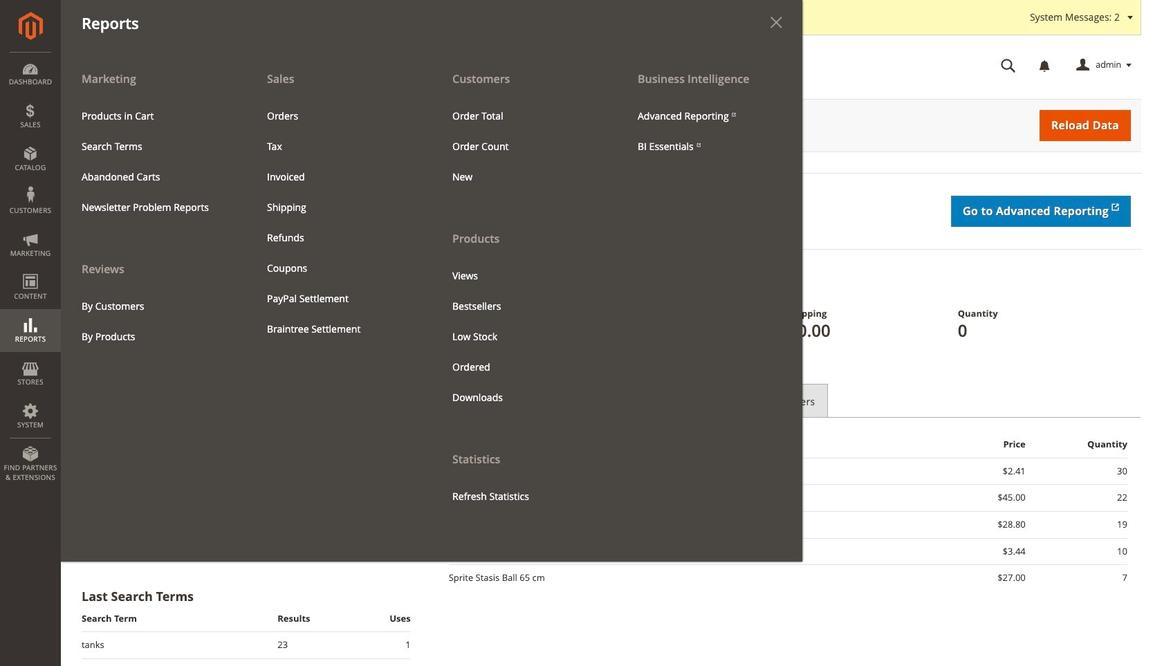 Task type: vqa. For each thing, say whether or not it's contained in the screenshot.
menu
yes



Task type: describe. For each thing, give the bounding box(es) containing it.
magento admin panel image
[[18, 12, 43, 40]]



Task type: locate. For each thing, give the bounding box(es) containing it.
menu
[[61, 64, 803, 562], [61, 64, 246, 352], [432, 64, 617, 512], [71, 101, 236, 223], [257, 101, 421, 345], [442, 101, 607, 192], [628, 101, 792, 162], [442, 261, 607, 413], [71, 291, 236, 352]]

menu bar
[[0, 0, 803, 562]]



